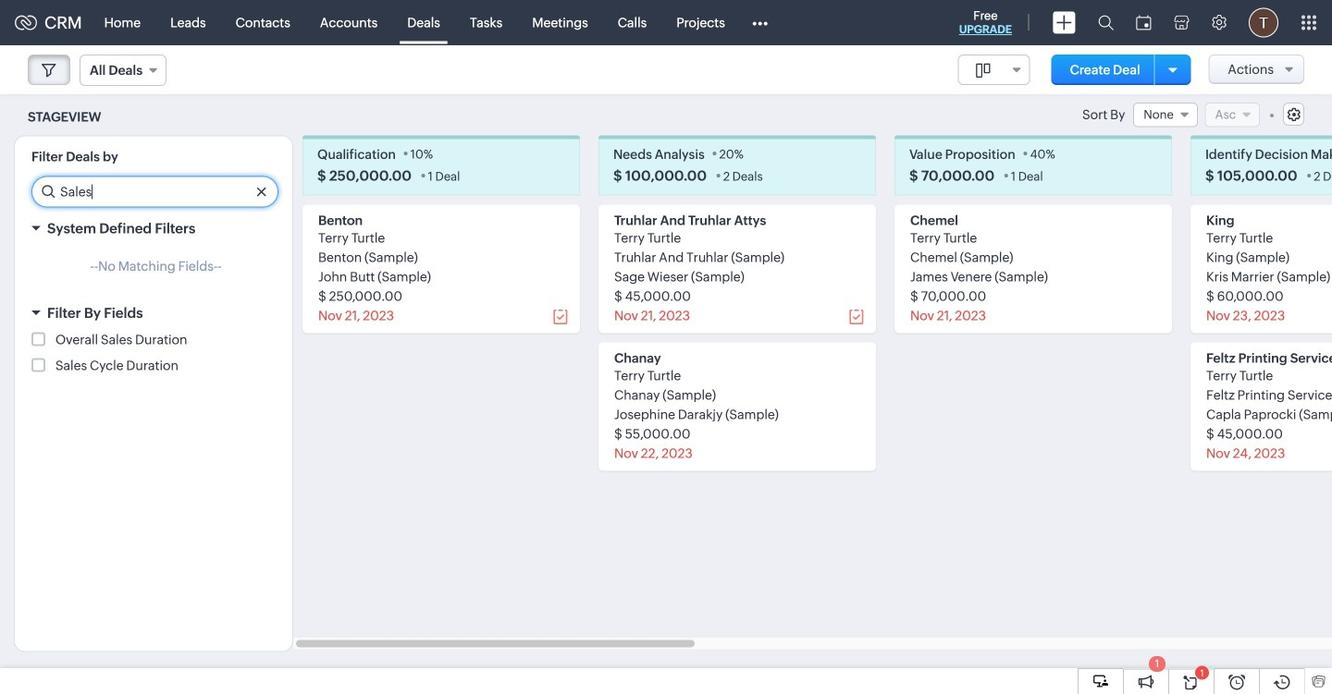 Task type: describe. For each thing, give the bounding box(es) containing it.
Search text field
[[32, 177, 278, 207]]

profile element
[[1238, 0, 1290, 45]]

search element
[[1087, 0, 1125, 45]]

create menu image
[[1053, 12, 1076, 34]]

logo image
[[15, 15, 37, 30]]

size image
[[976, 62, 991, 79]]

profile image
[[1249, 8, 1279, 37]]

create menu element
[[1042, 0, 1087, 45]]



Task type: locate. For each thing, give the bounding box(es) containing it.
None field
[[80, 55, 167, 86], [958, 55, 1031, 85], [1134, 103, 1198, 127], [80, 55, 167, 86], [1134, 103, 1198, 127]]

search image
[[1098, 15, 1114, 31]]

region
[[15, 245, 292, 297]]

none field size
[[958, 55, 1031, 85]]

Other Modules field
[[740, 8, 780, 37]]

calendar image
[[1136, 15, 1152, 30]]



Task type: vqa. For each thing, say whether or not it's contained in the screenshot.
the Profile element
yes



